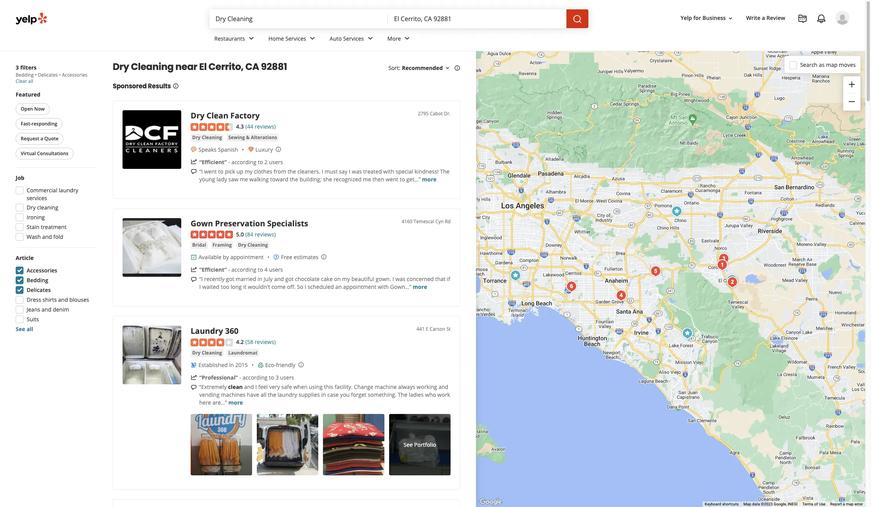 Task type: describe. For each thing, give the bounding box(es) containing it.
gown…"
[[390, 284, 411, 291]]

my inside "i went to pick up my clothes from the cleaners. i must say i was treated with special kindness! the young lady saw me walking toward the building; she recognized me then went to get…"
[[245, 168, 253, 175]]

dry cleaning
[[27, 204, 58, 211]]

filters
[[20, 64, 37, 71]]

more link for dry clean factory
[[422, 176, 437, 183]]

dress
[[27, 296, 41, 304]]

power cleaners image
[[680, 326, 695, 342]]

framing link
[[211, 242, 233, 250]]

and up have
[[244, 384, 254, 391]]

cerrito,
[[209, 60, 244, 73]]

"efficient" for clean
[[199, 158, 227, 166]]

"extremely clean
[[199, 384, 243, 391]]

dry up ironing
[[27, 204, 36, 211]]

1 me from the left
[[240, 176, 248, 183]]

16 luxury v2 image
[[248, 147, 254, 153]]

24 chevron down v2 image for restaurants
[[247, 34, 256, 43]]

i right so
[[305, 284, 306, 291]]

2
[[265, 158, 268, 166]]

commercial laundry services
[[27, 187, 78, 202]]

my inside "i recently got married in july and got chocolate cake on my beautiful gown. i was concerned that if i waited too long it wouldn't come off. so i scheduled an appointment with gown…"
[[342, 276, 350, 283]]

(58 reviews)
[[245, 339, 276, 346]]

3 inside 3 filters bedding • delicates • accessories clear all
[[16, 64, 19, 71]]

suds and bubbles laundry services image
[[669, 204, 685, 220]]

cyn
[[435, 218, 444, 225]]

- for specialists
[[228, 266, 230, 274]]

treatment
[[41, 224, 67, 231]]

dry cleaning button for clean
[[191, 134, 224, 142]]

the inside and i feel very safe when using this facility. change machine always working and vending machines have all the laundry supplies in case you forget something. the ladies who work here are…"
[[398, 392, 407, 399]]

machines
[[221, 392, 246, 399]]

services
[[27, 195, 47, 202]]

none field the find
[[216, 14, 382, 23]]

441 e carson st
[[417, 326, 451, 333]]

temescal
[[414, 218, 434, 225]]

and up denim
[[58, 296, 68, 304]]

spanish
[[218, 146, 238, 153]]

near
[[175, 60, 197, 73]]

free
[[281, 254, 292, 261]]

4.2 link
[[236, 338, 244, 347]]

now
[[34, 106, 45, 112]]

report
[[830, 503, 842, 507]]

eco-friendly
[[265, 362, 295, 369]]

reviews) for factory
[[255, 123, 276, 130]]

according for specialists
[[231, 266, 256, 274]]

1 • from the left
[[35, 72, 37, 78]]

report a map error
[[830, 503, 863, 507]]

come
[[272, 284, 286, 291]]

delicates inside 3 filters bedding • delicates • accessories clear all
[[38, 72, 58, 78]]

responding
[[32, 121, 57, 127]]

"efficient" for preservation
[[199, 266, 227, 274]]

terms
[[802, 503, 813, 507]]

map for moves
[[826, 61, 838, 68]]

"i for gown
[[199, 276, 203, 283]]

jeans and denim
[[27, 306, 69, 314]]

dry up sponsored
[[113, 60, 129, 73]]

"professional"
[[199, 374, 238, 382]]

3 filters bedding • delicates • accessories clear all
[[16, 64, 87, 85]]

4.3
[[236, 123, 244, 130]]

2 vertical spatial users
[[280, 374, 294, 382]]

rd
[[445, 218, 451, 225]]

e
[[426, 326, 429, 333]]

write a review
[[746, 14, 785, 22]]

toward
[[270, 176, 288, 183]]

terms of use
[[802, 503, 826, 507]]

and down stain treatment
[[42, 233, 52, 241]]

none field near
[[394, 14, 560, 23]]

recently
[[204, 276, 225, 283]]

an
[[335, 284, 342, 291]]

2795
[[418, 110, 429, 117]]

factory
[[230, 110, 260, 121]]

for
[[694, 14, 701, 22]]

24 chevron down v2 image for more
[[403, 34, 412, 43]]

all inside and i feel very safe when using this facility. change machine always working and vending machines have all the laundry supplies in case you forget something. the ladies who work here are…"
[[261, 392, 266, 399]]

very
[[269, 384, 280, 391]]

cleaning up results
[[131, 60, 174, 73]]

vending
[[199, 392, 220, 399]]

according for factory
[[231, 158, 256, 166]]

see all button
[[16, 326, 33, 333]]

lucy's residential & commercial laundry service image
[[716, 251, 732, 267]]

1 vertical spatial in
[[229, 362, 234, 369]]

and inside "i recently got married in july and got chocolate cake on my beautiful gown. i was concerned that if i waited too long it wouldn't come off. so i scheduled an appointment with gown…"
[[274, 276, 284, 283]]

specialists
[[267, 218, 308, 229]]

1 horizontal spatial went
[[386, 176, 398, 183]]

change
[[354, 384, 373, 391]]

"extremely
[[199, 384, 227, 391]]

16 trending v2 image for laundry
[[191, 375, 197, 381]]

express custom cuts tailoring & cleaners image
[[715, 258, 730, 273]]

2 • from the left
[[59, 72, 61, 78]]

2795 cabot dr.
[[418, 110, 451, 117]]

was inside "i recently got married in july and got chocolate cake on my beautiful gown. i was concerned that if i waited too long it wouldn't come off. so i scheduled an appointment with gown…"
[[396, 276, 405, 283]]

preservation
[[215, 218, 265, 229]]

services for auto services
[[343, 35, 364, 42]]

1 vertical spatial delicates
[[27, 287, 51, 294]]

restaurants
[[214, 35, 245, 42]]

map for error
[[846, 503, 854, 507]]

building;
[[300, 176, 322, 183]]

to for gown preservation specialists
[[258, 266, 263, 274]]

more link
[[381, 28, 418, 51]]

2 got from the left
[[285, 276, 294, 283]]

the inside "i went to pick up my clothes from the cleaners. i must say i was treated with special kindness! the young lady saw me walking toward the building; she recognized me then went to get…"
[[440, 168, 450, 175]]

she
[[323, 176, 332, 183]]

2 vertical spatial more link
[[228, 399, 243, 407]]

wouldn't
[[248, 284, 270, 291]]

dry up 16 speaks spanish v2 icon
[[192, 134, 201, 141]]

recommended
[[402, 64, 443, 72]]

suits
[[27, 316, 39, 323]]

16 speech v2 image for dry clean factory
[[191, 169, 197, 175]]

cleaning for "dry cleaning" link related to 360
[[202, 350, 222, 357]]

saw
[[229, 176, 238, 183]]

terms of use link
[[802, 503, 826, 507]]

something.
[[368, 392, 397, 399]]

notifications image
[[817, 14, 826, 23]]

anaheim hills cleaners image
[[648, 264, 664, 280]]

24 chevron down v2 image for auto services
[[366, 34, 375, 43]]

i right say
[[349, 168, 351, 175]]

job
[[16, 174, 24, 182]]

accessories inside 3 filters bedding • delicates • accessories clear all
[[62, 72, 87, 78]]

young
[[199, 176, 215, 183]]

16 info v2 image
[[172, 83, 179, 89]]

all inside 3 filters bedding • delicates • accessories clear all
[[28, 78, 33, 85]]

reviews) for specialists
[[255, 231, 276, 238]]

16 trending v2 image
[[191, 159, 197, 165]]

i left must
[[322, 168, 323, 175]]

i left 'waited'
[[199, 284, 201, 291]]

error
[[855, 503, 863, 507]]

moves
[[839, 61, 856, 68]]

laundry
[[191, 326, 223, 337]]

machine
[[375, 384, 397, 391]]

1 vertical spatial dry cleaning
[[238, 242, 268, 249]]

2 vertical spatial more
[[228, 399, 243, 407]]

appointment inside "i recently got married in july and got chocolate cake on my beautiful gown. i was concerned that if i waited too long it wouldn't come off. so i scheduled an appointment with gown…"
[[343, 284, 376, 291]]

zoom in image
[[847, 80, 857, 89]]

sewing & alterations link
[[227, 134, 279, 142]]

dry cleaning for 360
[[192, 350, 222, 357]]

- for factory
[[228, 158, 230, 166]]

16 free estimates v2 image
[[273, 255, 280, 261]]

keyboard shortcuts button
[[705, 502, 739, 508]]

chocolate
[[295, 276, 320, 283]]

luxury
[[256, 146, 273, 153]]

gown preservation specialists image
[[123, 218, 181, 277]]

alterations
[[251, 134, 277, 141]]

Near text field
[[394, 14, 560, 23]]

0 vertical spatial went
[[204, 168, 217, 175]]

laundromat
[[228, 350, 258, 357]]

fold
[[53, 233, 63, 241]]

zoom out image
[[847, 97, 857, 107]]

"i for dry
[[199, 168, 203, 175]]

5.0
[[236, 231, 244, 238]]

map data ©2023 google, inegi
[[744, 503, 798, 507]]

see for see portfolio
[[404, 441, 413, 449]]

lucy's laundry & dry cleaning image
[[614, 288, 629, 304]]

and i feel very safe when using this facility. change machine always working and vending machines have all the laundry supplies in case you forget something. the ladies who work here are…"
[[199, 384, 450, 407]]

group containing article
[[13, 255, 97, 334]]

speaks
[[199, 146, 217, 153]]

more
[[387, 35, 401, 42]]

clean
[[207, 110, 228, 121]]

dr.
[[444, 110, 451, 117]]

16 chevron down v2 image
[[727, 15, 734, 21]]

1 horizontal spatial 3
[[276, 374, 279, 382]]

dry up 4.3 star rating image in the left top of the page
[[191, 110, 204, 121]]

sewing & alterations button
[[227, 134, 279, 142]]

in inside "i recently got married in july and got chocolate cake on my beautiful gown. i was concerned that if i waited too long it wouldn't come off. so i scheduled an appointment with gown…"
[[258, 276, 262, 283]]

to up lady
[[218, 168, 223, 175]]

auto services link
[[323, 28, 381, 51]]

and up work
[[439, 384, 448, 391]]

cabot
[[430, 110, 443, 117]]

fast-responding
[[21, 121, 57, 127]]

1 vertical spatial all
[[27, 326, 33, 333]]



Task type: vqa. For each thing, say whether or not it's contained in the screenshot.
"Delicates" within 3 Filters Bedding • Delicates • Accessories Clear All
yes



Task type: locate. For each thing, give the bounding box(es) containing it.
0 vertical spatial bedding
[[16, 72, 34, 78]]

16 speech v2 image
[[191, 169, 197, 175], [191, 385, 197, 391]]

"efficient"
[[199, 158, 227, 166], [199, 266, 227, 274]]

"efficient" - according to 2 users
[[199, 158, 283, 166]]

home services
[[269, 35, 306, 42]]

dry cleaning link for clean
[[191, 134, 224, 142]]

1 services from the left
[[285, 35, 306, 42]]

work
[[437, 392, 450, 399]]

home
[[269, 35, 284, 42]]

16 speech v2 image for laundry 360
[[191, 385, 197, 391]]

24 chevron down v2 image inside auto services link
[[366, 34, 375, 43]]

my
[[245, 168, 253, 175], [342, 276, 350, 283]]

1 16 trending v2 image from the top
[[191, 267, 197, 273]]

write
[[746, 14, 761, 22]]

0 vertical spatial see
[[16, 326, 25, 333]]

users right the 2
[[269, 158, 283, 166]]

2 "efficient" from the top
[[199, 266, 227, 274]]

user actions element
[[674, 10, 861, 58]]

the right kindness!
[[440, 168, 450, 175]]

cleaning for clean "dry cleaning" link
[[202, 134, 222, 141]]

1 horizontal spatial laundry
[[278, 392, 297, 399]]

a right report
[[843, 503, 845, 507]]

dry clean factory image
[[725, 275, 740, 291]]

0 vertical spatial group
[[843, 76, 861, 111]]

4.3 star rating image
[[191, 123, 233, 131]]

1 vertical spatial reviews)
[[255, 231, 276, 238]]

1 vertical spatial bedding
[[27, 277, 48, 284]]

reviews) right (84
[[255, 231, 276, 238]]

1 reviews) from the top
[[255, 123, 276, 130]]

0 horizontal spatial map
[[826, 61, 838, 68]]

scheduled
[[308, 284, 334, 291]]

see
[[16, 326, 25, 333], [404, 441, 413, 449]]

16 trending v2 image
[[191, 267, 197, 273], [191, 375, 197, 381]]

gown
[[191, 218, 213, 229]]

and
[[42, 233, 52, 241], [274, 276, 284, 283], [58, 296, 68, 304], [42, 306, 51, 314], [244, 384, 254, 391], [439, 384, 448, 391]]

1 24 chevron down v2 image from the left
[[247, 34, 256, 43]]

reviews) up alterations
[[255, 123, 276, 130]]

0 horizontal spatial see
[[16, 326, 25, 333]]

bedding up dress
[[27, 277, 48, 284]]

a inside write a review link
[[762, 14, 765, 22]]

dry cleaning down 4.3 star rating image in the left top of the page
[[192, 134, 222, 141]]

then
[[373, 176, 384, 183]]

"professional" - according to 3 users
[[199, 374, 294, 382]]

map
[[744, 503, 751, 507]]

0 horizontal spatial got
[[226, 276, 234, 283]]

"efficient" down speaks spanish
[[199, 158, 227, 166]]

1 vertical spatial users
[[269, 266, 283, 274]]

sewing & alterations
[[228, 134, 277, 141]]

1 vertical spatial my
[[342, 276, 350, 283]]

4160 temescal cyn rd
[[402, 218, 451, 225]]

Find text field
[[216, 14, 382, 23]]

with inside "i went to pick up my clothes from the cleaners. i must say i was treated with special kindness! the young lady saw me walking toward the building; she recognized me then went to get…"
[[383, 168, 394, 175]]

16 available by appointment v2 image
[[191, 255, 197, 261]]

1 horizontal spatial none field
[[394, 14, 560, 23]]

sewing
[[228, 134, 245, 141]]

0 vertical spatial 16 speech v2 image
[[191, 169, 197, 175]]

and down 'shirts'
[[42, 306, 51, 314]]

2 vertical spatial -
[[239, 374, 241, 382]]

estimates
[[294, 254, 319, 261]]

delicates right clear all link at the left of the page
[[38, 72, 58, 78]]

1 vertical spatial dry cleaning button
[[237, 242, 269, 250]]

2 reviews) from the top
[[255, 231, 276, 238]]

with down gown.
[[378, 284, 389, 291]]

1 vertical spatial 3
[[276, 374, 279, 382]]

that
[[435, 276, 446, 283]]

"i inside "i went to pick up my clothes from the cleaners. i must say i was treated with special kindness! the young lady saw me walking toward the building; she recognized me then went to get…"
[[199, 168, 203, 175]]

more link down "concerned"
[[413, 284, 427, 291]]

in down this
[[321, 392, 326, 399]]

2 vertical spatial reviews)
[[255, 339, 276, 346]]

are…"
[[212, 399, 227, 407]]

2 16 speech v2 image from the top
[[191, 385, 197, 391]]

laundry 360 image
[[123, 326, 181, 385]]

wash and fold
[[27, 233, 63, 241]]

- up clean
[[239, 374, 241, 382]]

yelp for business
[[681, 14, 726, 22]]

the right "from"
[[288, 168, 296, 175]]

framing button
[[211, 242, 233, 250]]

gown.
[[376, 276, 391, 283]]

1 horizontal spatial map
[[846, 503, 854, 507]]

0 vertical spatial in
[[258, 276, 262, 283]]

"i up young
[[199, 168, 203, 175]]

2 "i from the top
[[199, 276, 203, 283]]

0 vertical spatial all
[[28, 78, 33, 85]]

0 horizontal spatial 3
[[16, 64, 19, 71]]

friendly
[[276, 362, 295, 369]]

1 horizontal spatial was
[[396, 276, 405, 283]]

info icon image
[[275, 146, 282, 153], [275, 146, 282, 153], [321, 254, 327, 261], [321, 254, 327, 261], [298, 362, 304, 368], [298, 362, 304, 368]]

dry cleaning button down 4.3 star rating image in the left top of the page
[[191, 134, 224, 142]]

24 chevron down v2 image inside restaurants link
[[247, 34, 256, 43]]

a for request
[[40, 135, 43, 142]]

laundry inside commercial laundry services
[[59, 187, 78, 194]]

None field
[[216, 14, 382, 23], [394, 14, 560, 23]]

16 chevron down v2 image
[[444, 65, 451, 71]]

by
[[223, 254, 229, 261]]

(44
[[245, 123, 253, 130]]

1 vertical spatial dry clean factory image
[[725, 275, 740, 291]]

cleaning down 4.3 star rating image in the left top of the page
[[202, 134, 222, 141]]

according
[[231, 158, 256, 166], [231, 266, 256, 274], [243, 374, 268, 382]]

0 horizontal spatial none field
[[216, 14, 382, 23]]

0 vertical spatial reviews)
[[255, 123, 276, 130]]

dry cleaning link for 360
[[191, 350, 224, 357]]

- down available by appointment
[[228, 266, 230, 274]]

i left feel
[[255, 384, 257, 391]]

open now
[[21, 106, 45, 112]]

0 horizontal spatial appointment
[[230, 254, 264, 261]]

laundry inside and i feel very safe when using this facility. change machine always working and vending machines have all the laundry supplies in case you forget something. the ladies who work here are…"
[[278, 392, 297, 399]]

appointment down beautiful on the bottom of the page
[[343, 284, 376, 291]]

0 horizontal spatial •
[[35, 72, 37, 78]]

to left the 2
[[258, 158, 263, 166]]

see portfolio link
[[389, 415, 451, 476]]

and up come
[[274, 276, 284, 283]]

my right 'up'
[[245, 168, 253, 175]]

laundry down safe
[[278, 392, 297, 399]]

dry cleaning link down 4.3 star rating image in the left top of the page
[[191, 134, 224, 142]]

request a quote button
[[16, 133, 64, 145]]

4.2 star rating image
[[191, 339, 233, 347]]

2 vertical spatial the
[[268, 392, 276, 399]]

16 speech v2 image
[[191, 277, 197, 283]]

dry down 5.0
[[238, 242, 246, 249]]

3 reviews) from the top
[[255, 339, 276, 346]]

more down machines
[[228, 399, 243, 407]]

1 horizontal spatial accessories
[[62, 72, 87, 78]]

more for dry clean factory
[[422, 176, 437, 183]]

fast-
[[21, 121, 32, 127]]

(84 reviews) link
[[245, 230, 276, 239]]

forget
[[351, 392, 366, 399]]

dry cleaning button for 360
[[191, 350, 224, 357]]

2 none field from the left
[[394, 14, 560, 23]]

1 vertical spatial group
[[13, 174, 97, 244]]

according up 'up'
[[231, 158, 256, 166]]

reviews)
[[255, 123, 276, 130], [255, 231, 276, 238], [255, 339, 276, 346]]

1 vertical spatial more
[[413, 284, 427, 291]]

16 established in v2 image
[[191, 363, 197, 369]]

a for write
[[762, 14, 765, 22]]

who
[[425, 392, 436, 399]]

24 chevron down v2 image inside more link
[[403, 34, 412, 43]]

1 vertical spatial went
[[386, 176, 398, 183]]

search image
[[573, 14, 582, 24]]

stain treatment
[[27, 224, 67, 231]]

2 horizontal spatial in
[[321, 392, 326, 399]]

was inside "i went to pick up my clothes from the cleaners. i must say i was treated with special kindness! the young lady saw me walking toward the building; she recognized me then went to get…"
[[352, 168, 362, 175]]

get…"
[[406, 176, 421, 183]]

24 chevron down v2 image
[[366, 34, 375, 43], [403, 34, 412, 43]]

group
[[843, 76, 861, 111], [13, 174, 97, 244], [13, 255, 97, 334]]

1 horizontal spatial services
[[343, 35, 364, 42]]

a for report
[[843, 503, 845, 507]]

map left error
[[846, 503, 854, 507]]

case
[[327, 392, 339, 399]]

dry clean factory
[[191, 110, 260, 121]]

16 speech v2 image down 16 trending v2 icon at the top left of the page
[[191, 169, 197, 175]]

users up safe
[[280, 374, 294, 382]]

2015
[[235, 362, 248, 369]]

with up then
[[383, 168, 394, 175]]

more link down machines
[[228, 399, 243, 407]]

business
[[703, 14, 726, 22]]

have
[[247, 392, 259, 399]]

2 services from the left
[[343, 35, 364, 42]]

i right gown.
[[393, 276, 394, 283]]

dry cleaning for clean
[[192, 134, 222, 141]]

2 vertical spatial according
[[243, 374, 268, 382]]

laundry 360 image
[[508, 268, 524, 284]]

dry up 16 established in v2 image
[[192, 350, 201, 357]]

1 vertical spatial 16 speech v2 image
[[191, 385, 197, 391]]

1 vertical spatial -
[[228, 266, 230, 274]]

the down always
[[398, 392, 407, 399]]

0 vertical spatial users
[[269, 158, 283, 166]]

shortcuts
[[722, 503, 739, 507]]

1 horizontal spatial in
[[258, 276, 262, 283]]

1 vertical spatial dry cleaning link
[[237, 242, 269, 250]]

users right 4
[[269, 266, 283, 274]]

the inside and i feel very safe when using this facility. change machine always working and vending machines have all the laundry supplies in case you forget something. the ladies who work here are…"
[[268, 392, 276, 399]]

"efficient" up recently
[[199, 266, 227, 274]]

1 horizontal spatial the
[[440, 168, 450, 175]]

dry cleaning link down (84
[[237, 242, 269, 250]]

0 vertical spatial my
[[245, 168, 253, 175]]

review
[[767, 14, 785, 22]]

in up wouldn't
[[258, 276, 262, 283]]

cleaning
[[37, 204, 58, 211]]

business categories element
[[208, 28, 850, 51]]

2 vertical spatial in
[[321, 392, 326, 399]]

• down filters
[[35, 72, 37, 78]]

to left 4
[[258, 266, 263, 274]]

- up pick
[[228, 158, 230, 166]]

2 24 chevron down v2 image from the left
[[403, 34, 412, 43]]

24 chevron down v2 image
[[247, 34, 256, 43], [308, 34, 317, 43]]

dry cleaning button down (84
[[237, 242, 269, 250]]

0 vertical spatial dry clean factory image
[[123, 110, 181, 169]]

map right "as"
[[826, 61, 838, 68]]

my right the on
[[342, 276, 350, 283]]

bedding inside 3 filters bedding • delicates • accessories clear all
[[16, 72, 34, 78]]

24 chevron down v2 image left auto
[[308, 34, 317, 43]]

a left quote
[[40, 135, 43, 142]]

0 horizontal spatial in
[[229, 362, 234, 369]]

1 horizontal spatial 24 chevron down v2 image
[[403, 34, 412, 43]]

map region
[[456, 19, 871, 508]]

went up young
[[204, 168, 217, 175]]

1 vertical spatial was
[[396, 276, 405, 283]]

3 up very
[[276, 374, 279, 382]]

5 star rating image
[[191, 231, 233, 239]]

0 vertical spatial appointment
[[230, 254, 264, 261]]

1 vertical spatial map
[[846, 503, 854, 507]]

2 vertical spatial dry cleaning link
[[191, 350, 224, 357]]

ladies
[[409, 392, 424, 399]]

3 left filters
[[16, 64, 19, 71]]

here
[[199, 399, 211, 407]]

services right home
[[285, 35, 306, 42]]

free estimates
[[281, 254, 319, 261]]

0 vertical spatial -
[[228, 158, 230, 166]]

featured group
[[14, 91, 97, 161]]

users for specialists
[[269, 266, 283, 274]]

services inside auto services link
[[343, 35, 364, 42]]

0 horizontal spatial me
[[240, 176, 248, 183]]

framing
[[212, 242, 232, 249]]

to for dry clean factory
[[258, 158, 263, 166]]

1 horizontal spatial see
[[404, 441, 413, 449]]

dry cleaning link down 4.2 star rating image
[[191, 350, 224, 357]]

map
[[826, 61, 838, 68], [846, 503, 854, 507]]

0 vertical spatial "efficient"
[[199, 158, 227, 166]]

stain
[[27, 224, 39, 231]]

established
[[199, 362, 228, 369]]

2 16 trending v2 image from the top
[[191, 375, 197, 381]]

in left 2015
[[229, 362, 234, 369]]

1 "efficient" from the top
[[199, 158, 227, 166]]

wash
[[27, 233, 41, 241]]

• right clear all link at the left of the page
[[59, 72, 61, 78]]

1 vertical spatial see
[[404, 441, 413, 449]]

1 horizontal spatial my
[[342, 276, 350, 283]]

1 vertical spatial laundry
[[278, 392, 297, 399]]

all down feel
[[261, 392, 266, 399]]

0 vertical spatial the
[[440, 168, 450, 175]]

tyler b. image
[[836, 11, 850, 25]]

"i inside "i recently got married in july and got chocolate cake on my beautiful gown. i was concerned that if i waited too long it wouldn't come off. so i scheduled an appointment with gown…"
[[199, 276, 203, 283]]

1 got from the left
[[226, 276, 234, 283]]

projects image
[[798, 14, 807, 23]]

bedding down filters
[[16, 72, 34, 78]]

virtual consultations button
[[16, 148, 73, 160]]

None search field
[[209, 9, 590, 28]]

dry clean factory image
[[123, 110, 181, 169], [725, 275, 740, 291]]

cleaning down (84 reviews)
[[248, 242, 268, 249]]

more
[[422, 176, 437, 183], [413, 284, 427, 291], [228, 399, 243, 407]]

2 me from the left
[[363, 176, 371, 183]]

laundry right commercial
[[59, 187, 78, 194]]

delicates
[[38, 72, 58, 78], [27, 287, 51, 294]]

16 trending v2 image for gown
[[191, 267, 197, 273]]

me down treated
[[363, 176, 371, 183]]

all down suits
[[27, 326, 33, 333]]

1 horizontal spatial •
[[59, 72, 61, 78]]

services inside home services link
[[285, 35, 306, 42]]

dry cleaning down 4.2 star rating image
[[192, 350, 222, 357]]

1 vertical spatial accessories
[[27, 267, 57, 274]]

2 vertical spatial group
[[13, 255, 97, 334]]

gown preservation specialists image
[[724, 273, 740, 289]]

bridal button
[[191, 242, 208, 250]]

dry cleaning button down 4.2 star rating image
[[191, 350, 224, 357]]

0 horizontal spatial a
[[40, 135, 43, 142]]

a
[[762, 14, 765, 22], [40, 135, 43, 142], [843, 503, 845, 507]]

1 vertical spatial "i
[[199, 276, 203, 283]]

services right auto
[[343, 35, 364, 42]]

more down kindness!
[[422, 176, 437, 183]]

more for gown preservation specialists
[[413, 284, 427, 291]]

0 horizontal spatial the
[[398, 392, 407, 399]]

kindness!
[[415, 168, 439, 175]]

when
[[293, 384, 308, 391]]

24 chevron down v2 image inside home services link
[[308, 34, 317, 43]]

pick
[[225, 168, 235, 175]]

the down very
[[268, 392, 276, 399]]

was up recognized
[[352, 168, 362, 175]]

got up off.
[[285, 276, 294, 283]]

to down special
[[400, 176, 405, 183]]

available by appointment
[[199, 254, 264, 261]]

16 trending v2 image down 16 established in v2 image
[[191, 375, 197, 381]]

long
[[231, 284, 242, 291]]

got up too
[[226, 276, 234, 283]]

1 vertical spatial a
[[40, 135, 43, 142]]

special
[[396, 168, 413, 175]]

24 chevron down v2 image right more
[[403, 34, 412, 43]]

shirts
[[43, 296, 57, 304]]

the right toward
[[290, 176, 298, 183]]

1 horizontal spatial a
[[762, 14, 765, 22]]

see for see all
[[16, 326, 25, 333]]

services for home services
[[285, 35, 306, 42]]

more down "concerned"
[[413, 284, 427, 291]]

1 none field from the left
[[216, 14, 382, 23]]

more link down kindness!
[[422, 176, 437, 183]]

1 vertical spatial appointment
[[343, 284, 376, 291]]

0 horizontal spatial was
[[352, 168, 362, 175]]

16 info v2 image
[[454, 65, 460, 71]]

16 speech v2 image left '"extremely'
[[191, 385, 197, 391]]

speaks spanish
[[199, 146, 238, 153]]

(84
[[245, 231, 253, 238]]

"i right 16 speech v2 icon
[[199, 276, 203, 283]]

reviews) right '(58'
[[255, 339, 276, 346]]

best cleaners image
[[564, 279, 579, 295]]

laundry 360
[[191, 326, 239, 337]]

more link for gown preservation specialists
[[413, 284, 427, 291]]

cleaning for the middle "dry cleaning" link
[[248, 242, 268, 249]]

went right then
[[386, 176, 398, 183]]

write a review link
[[743, 11, 789, 25]]

a right write
[[762, 14, 765, 22]]

1 horizontal spatial got
[[285, 276, 294, 283]]

see all
[[16, 326, 33, 333]]

to up very
[[269, 374, 274, 382]]

auto
[[330, 35, 342, 42]]

1 horizontal spatial me
[[363, 176, 371, 183]]

24 chevron down v2 image for home services
[[308, 34, 317, 43]]

1 vertical spatial "efficient"
[[199, 266, 227, 274]]

consultations
[[37, 150, 68, 157]]

0 vertical spatial laundry
[[59, 187, 78, 194]]

0 vertical spatial more link
[[422, 176, 437, 183]]

carson
[[430, 326, 445, 333]]

so
[[297, 284, 303, 291]]

in inside and i feel very safe when using this facility. change machine always working and vending machines have all the laundry supplies in case you forget something. the ladies who work here are…"
[[321, 392, 326, 399]]

1 24 chevron down v2 image from the left
[[366, 34, 375, 43]]

as
[[819, 61, 825, 68]]

married
[[236, 276, 256, 283]]

1 horizontal spatial appointment
[[343, 284, 376, 291]]

0 vertical spatial dry cleaning link
[[191, 134, 224, 142]]

1 horizontal spatial dry clean factory image
[[725, 275, 740, 291]]

with inside "i recently got married in july and got chocolate cake on my beautiful gown. i was concerned that if i waited too long it wouldn't come off. so i scheduled an appointment with gown…"
[[378, 284, 389, 291]]

0 horizontal spatial accessories
[[27, 267, 57, 274]]

clothes
[[254, 168, 272, 175]]

google image
[[478, 498, 504, 508]]

2 vertical spatial a
[[843, 503, 845, 507]]

0 vertical spatial the
[[288, 168, 296, 175]]

me down 'up'
[[240, 176, 248, 183]]

i inside and i feel very safe when using this facility. change machine always working and vending machines have all the laundry supplies in case you forget something. the ladies who work here are…"
[[255, 384, 257, 391]]

24 chevron down v2 image right auto services
[[366, 34, 375, 43]]

1 vertical spatial 16 trending v2 image
[[191, 375, 197, 381]]

according up feel
[[243, 374, 268, 382]]

0 vertical spatial "i
[[199, 168, 203, 175]]

group containing job
[[13, 174, 97, 244]]

1 horizontal spatial 24 chevron down v2 image
[[308, 34, 317, 43]]

users for factory
[[269, 158, 283, 166]]

4.2
[[236, 339, 244, 346]]

0 vertical spatial with
[[383, 168, 394, 175]]

reviews) inside "link"
[[255, 123, 276, 130]]

16 eco friendly v2 image
[[257, 363, 264, 369]]

•
[[35, 72, 37, 78], [59, 72, 61, 78]]

appointment
[[230, 254, 264, 261], [343, 284, 376, 291]]

1 vertical spatial the
[[290, 176, 298, 183]]

0 vertical spatial a
[[762, 14, 765, 22]]

0 vertical spatial was
[[352, 168, 362, 175]]

all right clear at top left
[[28, 78, 33, 85]]

1 16 speech v2 image from the top
[[191, 169, 197, 175]]

2 24 chevron down v2 image from the left
[[308, 34, 317, 43]]

delicates up dress
[[27, 287, 51, 294]]

0 horizontal spatial 24 chevron down v2 image
[[247, 34, 256, 43]]

a inside request a quote button
[[40, 135, 43, 142]]

16 trending v2 image up 16 speech v2 icon
[[191, 267, 197, 273]]

according up married
[[231, 266, 256, 274]]

1 vertical spatial with
[[378, 284, 389, 291]]

1 "i from the top
[[199, 168, 203, 175]]

0 horizontal spatial dry clean factory image
[[123, 110, 181, 169]]

to for laundry 360
[[269, 374, 274, 382]]

0 vertical spatial accessories
[[62, 72, 87, 78]]

cleaning down 4.2 star rating image
[[202, 350, 222, 357]]

16 speaks spanish v2 image
[[191, 147, 197, 153]]



